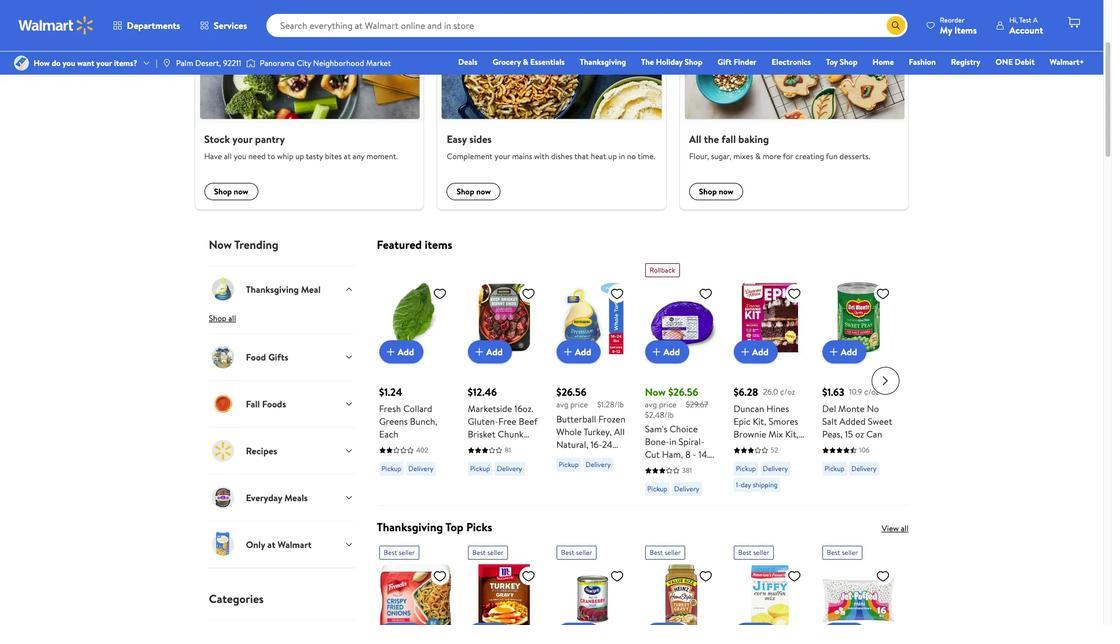 Task type: vqa. For each thing, say whether or not it's contained in the screenshot.
bottom or
no



Task type: locate. For each thing, give the bounding box(es) containing it.
0 horizontal spatial &
[[523, 56, 529, 68]]

1 vertical spatial thanksgiving
[[246, 283, 299, 296]]

5 best seller from the left
[[738, 548, 770, 558]]

hi, test a account
[[1010, 15, 1044, 36]]

2 add button from the left
[[468, 341, 512, 364]]

4 best seller from the left
[[650, 548, 681, 558]]

$1.63
[[822, 385, 845, 400]]

add up 26.0
[[752, 346, 769, 359]]

$26.56 avg price
[[557, 385, 588, 411]]

all right 24
[[614, 426, 625, 438]]

your left mains
[[495, 151, 510, 162]]

shop now down have
[[214, 186, 248, 198]]

no
[[627, 151, 636, 162]]

1 add to cart image from the left
[[473, 346, 486, 359]]

spiral-
[[679, 436, 705, 449]]

frozen
[[599, 413, 626, 426]]

add to cart image up $1.63 at the bottom
[[827, 346, 841, 359]]

shop now inside easy sides list item
[[457, 186, 491, 198]]

 image right 92211
[[246, 57, 255, 69]]

1 horizontal spatial you
[[234, 151, 247, 162]]

¢/oz inside $6.28 26.0 ¢/oz duncan hines epic kit, smores brownie mix kit, 24.16 oz.
[[780, 386, 795, 398]]

mccormick gravy mix - turkey naturally flavored, 0.87 oz gravies image
[[468, 565, 540, 626]]

all inside butterball frozen whole turkey, all natural, 16-24 lbs., serves 8-12
[[614, 426, 625, 438]]

add button for butterball frozen whole turkey, all natural, 16-24 lbs., serves 8-12
[[557, 341, 601, 364]]

2 horizontal spatial your
[[495, 151, 510, 162]]

food gifts button
[[209, 334, 354, 381]]

 image
[[14, 56, 29, 71], [246, 57, 255, 69]]

1 vertical spatial at
[[267, 539, 276, 552]]

panorama
[[260, 57, 295, 69]]

sugar,
[[711, 151, 732, 162]]

1 now from the left
[[234, 186, 248, 198]]

seller down 'picks'
[[488, 548, 504, 558]]

1 horizontal spatial shop now
[[457, 186, 491, 198]]

2 now from the left
[[476, 186, 491, 198]]

0 horizontal spatial  image
[[14, 56, 29, 71]]

2 up from the left
[[608, 151, 617, 162]]

1 $26.56 from the left
[[557, 385, 587, 400]]

1 horizontal spatial up
[[608, 151, 617, 162]]

¢/oz right 26.0
[[780, 386, 795, 398]]

now for baking
[[719, 186, 734, 198]]

product group containing $26.56
[[557, 259, 629, 501]]

seller for ocean spray jellied cranberry sauce, 14 oz can image at the bottom right
[[576, 548, 592, 558]]

add to favorites list, french's original crispy fried onions, 6 oz salad toppings image
[[433, 570, 447, 584]]

1 horizontal spatial all
[[689, 132, 702, 146]]

ocean spray jellied cranberry sauce, 14 oz can image
[[557, 565, 629, 626]]

delivery
[[586, 460, 611, 470], [409, 464, 434, 474], [497, 464, 522, 474], [763, 464, 788, 474], [852, 464, 877, 474], [674, 485, 700, 494]]

add to favorites list, sam's choice bone-in spiral-cut ham, 8 - 14.6 lb image
[[699, 287, 713, 301]]

in left no
[[619, 151, 625, 162]]

best for heinz homestyle turkey gravy value size, 18 oz jar 'image'
[[650, 548, 663, 558]]

now inside easy sides list item
[[476, 186, 491, 198]]

now left trending
[[209, 237, 232, 253]]

reorder my items
[[940, 15, 977, 36]]

$26.56 inside $26.56 avg price
[[557, 385, 587, 400]]

add up now $26.56 avg price
[[664, 346, 680, 359]]

2 shop now from the left
[[457, 186, 491, 198]]

butterball frozen whole turkey, all natural, 16-24 lbs., serves 8-12
[[557, 413, 626, 464]]

2 $26.56 from the left
[[668, 385, 699, 400]]

all left the
[[689, 132, 702, 146]]

add button for marketside 16oz. gluten-free beef brisket chunk burnt ends in sauce-naturally smoked
[[468, 341, 512, 364]]

0 horizontal spatial your
[[96, 57, 112, 69]]

up right heat
[[608, 151, 617, 162]]

best seller up jiffy corn muffin mix, 8.5 oz image
[[738, 548, 770, 558]]

&
[[523, 56, 529, 68], [756, 151, 761, 162]]

now for your
[[476, 186, 491, 198]]

add to favorites list, butterball frozen whole turkey, all natural, 16-24 lbs., serves 8-12 image
[[610, 287, 624, 301]]

 image
[[162, 59, 171, 68]]

1 seller from the left
[[399, 548, 415, 558]]

up for complement
[[608, 151, 617, 162]]

 image left how
[[14, 56, 29, 71]]

best for 'jet-puffed mini marshmallows, 1 lb bag' image
[[827, 548, 841, 558]]

add button up 10.9
[[822, 341, 867, 364]]

0 horizontal spatial in
[[514, 441, 521, 454]]

butterball
[[557, 413, 596, 426]]

all the fall baking flour, sugar, mixes & more for creating fun desserts.
[[689, 132, 871, 162]]

pickup down burnt
[[470, 464, 490, 474]]

2 best seller from the left
[[473, 548, 504, 558]]

shop inside stock your pantry list item
[[214, 186, 232, 198]]

3 shop now from the left
[[699, 186, 734, 198]]

3 best seller from the left
[[561, 548, 592, 558]]

add button up the $12.46
[[468, 341, 512, 364]]

now down complement
[[476, 186, 491, 198]]

shop
[[685, 56, 703, 68], [840, 56, 858, 68], [214, 186, 232, 198], [457, 186, 474, 198], [699, 186, 717, 198], [209, 313, 226, 325]]

fun
[[826, 151, 838, 162]]

my
[[940, 23, 953, 36]]

shop now down the "sugar,"
[[699, 186, 734, 198]]

1 horizontal spatial avg
[[645, 399, 657, 411]]

at right only
[[267, 539, 276, 552]]

choice
[[670, 423, 698, 436]]

2 ¢/oz from the left
[[864, 386, 879, 398]]

6 seller from the left
[[842, 548, 858, 558]]

best seller for ocean spray jellied cranberry sauce, 14 oz can image at the bottom right
[[561, 548, 592, 558]]

add up $1.24
[[398, 346, 414, 359]]

¢/oz right 10.9
[[864, 386, 879, 398]]

2 avg from the left
[[645, 399, 657, 411]]

shop inside "the holiday shop" link
[[685, 56, 703, 68]]

all inside shop all 'link'
[[228, 313, 236, 325]]

now inside now $26.56 avg price
[[645, 385, 666, 400]]

0 vertical spatial thanksgiving
[[580, 56, 626, 68]]

$12.46 marketside 16oz. gluten-free beef brisket chunk burnt ends in sauce-naturally smoked
[[468, 385, 538, 479]]

shop now for have
[[214, 186, 248, 198]]

0 horizontal spatial at
[[267, 539, 276, 552]]

seller up jiffy corn muffin mix, 8.5 oz image
[[754, 548, 770, 558]]

14.6
[[699, 449, 714, 461]]

seller up 'jet-puffed mini marshmallows, 1 lb bag' image
[[842, 548, 858, 558]]

you left 'need'
[[234, 151, 247, 162]]

best seller for heinz homestyle turkey gravy value size, 18 oz jar 'image'
[[650, 548, 681, 558]]

2 price from the left
[[659, 399, 677, 411]]

shop inside toy shop link
[[840, 56, 858, 68]]

0 horizontal spatial up
[[295, 151, 304, 162]]

best seller down 'thanksgiving top picks'
[[384, 548, 415, 558]]

& right the grocery
[[523, 56, 529, 68]]

delivery down 81
[[497, 464, 522, 474]]

best seller for 'jet-puffed mini marshmallows, 1 lb bag' image
[[827, 548, 858, 558]]

add button for fresh collard greens bunch, each
[[379, 341, 424, 364]]

kit, right the epic
[[753, 416, 767, 428]]

1 up from the left
[[295, 151, 304, 162]]

the holiday shop
[[641, 56, 703, 68]]

4 best from the left
[[650, 548, 663, 558]]

6 best from the left
[[827, 548, 841, 558]]

2 vertical spatial your
[[495, 151, 510, 162]]

add up the $12.46
[[486, 346, 503, 359]]

thanksgiving up shop all 'link'
[[246, 283, 299, 296]]

all the fall baking list item
[[673, 0, 916, 210]]

best down 'picks'
[[473, 548, 486, 558]]

1 horizontal spatial now
[[476, 186, 491, 198]]

4 add button from the left
[[645, 341, 690, 364]]

0 horizontal spatial $26.56
[[557, 385, 587, 400]]

thanksgiving meal
[[246, 283, 321, 296]]

avg up sam's
[[645, 399, 657, 411]]

shop now down complement
[[457, 186, 491, 198]]

essentials
[[530, 56, 565, 68]]

0 vertical spatial all
[[689, 132, 702, 146]]

$26.56 up the butterball
[[557, 385, 587, 400]]

best seller up heinz homestyle turkey gravy value size, 18 oz jar 'image'
[[650, 548, 681, 558]]

$1.24
[[379, 385, 402, 400]]

add to cart image up $6.28 on the right of the page
[[738, 346, 752, 359]]

mains
[[512, 151, 532, 162]]

in inside sam's choice bone-in spiral- cut ham, 8 - 14.6 lb
[[669, 436, 677, 449]]

1 horizontal spatial &
[[756, 151, 761, 162]]

one
[[996, 56, 1013, 68]]

oz.
[[756, 441, 767, 454]]

1 vertical spatial you
[[234, 151, 247, 162]]

1 vertical spatial all
[[614, 426, 625, 438]]

in left the spiral-
[[669, 436, 677, 449]]

0 horizontal spatial shop now
[[214, 186, 248, 198]]

seller down 'thanksgiving top picks'
[[399, 548, 415, 558]]

1 avg from the left
[[557, 399, 569, 411]]

1 horizontal spatial ¢/oz
[[864, 386, 879, 398]]

pickup down natural, at the right of page
[[559, 460, 579, 470]]

thanksgiving for thanksgiving top picks
[[377, 520, 443, 536]]

2 horizontal spatial shop now
[[699, 186, 734, 198]]

add to favorites list, heinz homestyle turkey gravy value size, 18 oz jar image
[[699, 570, 713, 584]]

now for now trending
[[209, 237, 232, 253]]

free
[[499, 416, 517, 428]]

best up 'jet-puffed mini marshmallows, 1 lb bag' image
[[827, 548, 841, 558]]

in inside $12.46 marketside 16oz. gluten-free beef brisket chunk burnt ends in sauce-naturally smoked
[[514, 441, 521, 454]]

gift
[[718, 56, 732, 68]]

shop now inside all the fall baking list item
[[699, 186, 734, 198]]

shop inside shop all 'link'
[[209, 313, 226, 325]]

seller for heinz homestyle turkey gravy value size, 18 oz jar 'image'
[[665, 548, 681, 558]]

baking
[[739, 132, 769, 146]]

26.0
[[763, 386, 778, 398]]

1 vertical spatial your
[[233, 132, 253, 146]]

in inside easy sides complement your mains with dishes that heat up in no time.
[[619, 151, 625, 162]]

add up $26.56 avg price
[[575, 346, 592, 359]]

best up french's original crispy fried onions, 6 oz salad toppings image
[[384, 548, 397, 558]]

ham,
[[662, 449, 683, 461]]

24
[[602, 438, 613, 451]]

seller up heinz homestyle turkey gravy value size, 18 oz jar 'image'
[[665, 548, 681, 558]]

added
[[840, 416, 866, 428]]

you right do on the left of page
[[63, 57, 75, 69]]

grocery & essentials link
[[488, 56, 570, 68]]

now down 'need'
[[234, 186, 248, 198]]

departments button
[[103, 12, 190, 39]]

add button up $6.28 on the right of the page
[[734, 341, 778, 364]]

add button up $1.24
[[379, 341, 424, 364]]

avg
[[557, 399, 569, 411], [645, 399, 657, 411]]

1 horizontal spatial at
[[344, 151, 351, 162]]

avg up the butterball
[[557, 399, 569, 411]]

5 add button from the left
[[734, 341, 778, 364]]

0 vertical spatial at
[[344, 151, 351, 162]]

0 vertical spatial all
[[224, 151, 232, 162]]

1 horizontal spatial now
[[645, 385, 666, 400]]

1 horizontal spatial $26.56
[[668, 385, 699, 400]]

product group containing now $26.56
[[645, 259, 718, 501]]

5 seller from the left
[[754, 548, 770, 558]]

your
[[96, 57, 112, 69], [233, 132, 253, 146], [495, 151, 510, 162]]

holiday
[[656, 56, 683, 68]]

sauce-
[[468, 454, 495, 467]]

0 horizontal spatial now
[[209, 237, 232, 253]]

product group
[[379, 259, 452, 501], [468, 259, 540, 501], [557, 259, 629, 501], [645, 259, 718, 501], [734, 259, 806, 501], [822, 259, 895, 501], [379, 542, 452, 626], [468, 542, 540, 626], [557, 542, 629, 626], [645, 542, 718, 626], [734, 542, 806, 626], [822, 542, 895, 626]]

2 vertical spatial thanksgiving
[[377, 520, 443, 536]]

1 vertical spatial now
[[645, 385, 666, 400]]

0 horizontal spatial price
[[571, 399, 588, 411]]

add up 10.9
[[841, 346, 858, 359]]

bunch,
[[410, 416, 438, 428]]

0 horizontal spatial kit,
[[753, 416, 767, 428]]

thanksgiving inside 'thanksgiving' link
[[580, 56, 626, 68]]

shop now inside stock your pantry list item
[[214, 186, 248, 198]]

0 vertical spatial now
[[209, 237, 232, 253]]

4 seller from the left
[[665, 548, 681, 558]]

3 add from the left
[[575, 346, 592, 359]]

2 add to cart image from the left
[[561, 346, 575, 359]]

up right whip in the left top of the page
[[295, 151, 304, 162]]

1 vertical spatial all
[[228, 313, 236, 325]]

$29.67
[[686, 399, 708, 411]]

next slide for product carousel list image
[[872, 368, 900, 395]]

that
[[575, 151, 589, 162]]

1 shop now from the left
[[214, 186, 248, 198]]

add button up $26.56 avg price
[[557, 341, 601, 364]]

in for sides
[[619, 151, 625, 162]]

price up the butterball
[[571, 399, 588, 411]]

add to favorites list, ocean spray jellied cranberry sauce, 14 oz can image
[[610, 570, 624, 584]]

3 best from the left
[[561, 548, 575, 558]]

debit
[[1015, 56, 1035, 68]]

add to cart image up now $26.56 avg price
[[650, 346, 664, 359]]

4 add to cart image from the left
[[738, 346, 752, 359]]

marketside
[[468, 403, 512, 416]]

your right 'want'
[[96, 57, 112, 69]]

your up 'need'
[[233, 132, 253, 146]]

0 vertical spatial you
[[63, 57, 75, 69]]

1 price from the left
[[571, 399, 588, 411]]

$1.24 fresh collard greens bunch, each
[[379, 385, 438, 441]]

delivery down '52'
[[763, 464, 788, 474]]

now down the "sugar,"
[[719, 186, 734, 198]]

naturally
[[495, 454, 532, 467]]

price inside now $26.56 avg price
[[659, 399, 677, 411]]

grocery
[[493, 56, 521, 68]]

up inside easy sides complement your mains with dishes that heat up in no time.
[[608, 151, 617, 162]]

6 best seller from the left
[[827, 548, 858, 558]]

easy sides list item
[[431, 0, 673, 210]]

$26.56 up $2.48/lb
[[668, 385, 699, 400]]

|
[[156, 57, 158, 69]]

best up ocean spray jellied cranberry sauce, 14 oz can image at the bottom right
[[561, 548, 575, 558]]

2 vertical spatial all
[[901, 523, 909, 535]]

at left any
[[344, 151, 351, 162]]

2 best from the left
[[473, 548, 486, 558]]

easy sides complement your mains with dishes that heat up in no time.
[[447, 132, 656, 162]]

1 horizontal spatial thanksgiving
[[377, 520, 443, 536]]

8-
[[603, 451, 611, 464]]

thanksgiving down search search field
[[580, 56, 626, 68]]

5 best from the left
[[738, 548, 752, 558]]

seller for jiffy corn muffin mix, 8.5 oz image
[[754, 548, 770, 558]]

& left the more
[[756, 151, 761, 162]]

1 best seller from the left
[[384, 548, 415, 558]]

2 add from the left
[[486, 346, 503, 359]]

all for view
[[901, 523, 909, 535]]

3 now from the left
[[719, 186, 734, 198]]

thanksgiving inside thanksgiving meal "dropdown button"
[[246, 283, 299, 296]]

0 horizontal spatial ¢/oz
[[780, 386, 795, 398]]

2 horizontal spatial in
[[669, 436, 677, 449]]

thanksgiving left top
[[377, 520, 443, 536]]

add to cart image up $26.56 avg price
[[561, 346, 575, 359]]

up
[[295, 151, 304, 162], [608, 151, 617, 162]]

5 add from the left
[[752, 346, 769, 359]]

list
[[188, 0, 916, 210]]

up for pantry
[[295, 151, 304, 162]]

all inside "all the fall baking flour, sugar, mixes & more for creating fun desserts."
[[689, 132, 702, 146]]

fashion
[[909, 56, 936, 68]]

add to cart image up the $12.46
[[473, 346, 486, 359]]

¢/oz inside $1.63 10.9 ¢/oz del monte no salt added sweet peas, 15 oz can
[[864, 386, 879, 398]]

2 horizontal spatial thanksgiving
[[580, 56, 626, 68]]

in
[[619, 151, 625, 162], [669, 436, 677, 449], [514, 441, 521, 454]]

only at walmart button
[[209, 522, 354, 569]]

1 ¢/oz from the left
[[780, 386, 795, 398]]

all
[[224, 151, 232, 162], [228, 313, 236, 325], [901, 523, 909, 535]]

16oz.
[[515, 403, 533, 416]]

shop now for baking
[[699, 186, 734, 198]]

0 horizontal spatial all
[[614, 426, 625, 438]]

in for marketside
[[514, 441, 521, 454]]

best seller up 'jet-puffed mini marshmallows, 1 lb bag' image
[[827, 548, 858, 558]]

product group containing $1.24
[[379, 259, 452, 501]]

day
[[741, 481, 751, 490]]

tasty
[[306, 151, 323, 162]]

view all
[[882, 523, 909, 535]]

in right 81
[[514, 441, 521, 454]]

92211
[[223, 57, 241, 69]]

2 horizontal spatial now
[[719, 186, 734, 198]]

no
[[867, 403, 879, 416]]

add button for duncan hines epic kit, smores brownie mix kit, 24.16 oz.
[[734, 341, 778, 364]]

3 add button from the left
[[557, 341, 601, 364]]

hi,
[[1010, 15, 1018, 25]]

Walmart Site-Wide search field
[[266, 14, 908, 37]]

time.
[[638, 151, 656, 162]]

1 add button from the left
[[379, 341, 424, 364]]

add to favorites list, duncan hines epic kit, smores brownie mix kit, 24.16 oz. image
[[788, 287, 802, 301]]

up inside stock your pantry have all you need to whip up tasty bites at any moment.
[[295, 151, 304, 162]]

$29.67 $2.48/lb
[[645, 399, 708, 421]]

1 horizontal spatial your
[[233, 132, 253, 146]]

best up heinz homestyle turkey gravy value size, 18 oz jar 'image'
[[650, 548, 663, 558]]

now inside stock your pantry list item
[[234, 186, 248, 198]]

finder
[[734, 56, 757, 68]]

1 horizontal spatial in
[[619, 151, 625, 162]]

market
[[366, 57, 391, 69]]

best seller for french's original crispy fried onions, 6 oz salad toppings image
[[384, 548, 415, 558]]

departments
[[127, 19, 180, 32]]

seller up ocean spray jellied cranberry sauce, 14 oz can image at the bottom right
[[576, 548, 592, 558]]

best seller up ocean spray jellied cranberry sauce, 14 oz can image at the bottom right
[[561, 548, 592, 558]]

price up sam's
[[659, 399, 677, 411]]

2 seller from the left
[[488, 548, 504, 558]]

now
[[234, 186, 248, 198], [476, 186, 491, 198], [719, 186, 734, 198]]

delivery down 106
[[852, 464, 877, 474]]

now up $2.48/lb
[[645, 385, 666, 400]]

add for duncan hines epic kit, smores brownie mix kit, 24.16 oz.
[[752, 346, 769, 359]]

3 seller from the left
[[576, 548, 592, 558]]

1 horizontal spatial  image
[[246, 57, 255, 69]]

avg inside now $26.56 avg price
[[645, 399, 657, 411]]

add button up now $26.56 avg price
[[645, 341, 690, 364]]

butterball frozen whole turkey, all natural, 16-24 lbs., serves 8-12 image
[[557, 282, 629, 355]]

pickup up day
[[736, 464, 756, 474]]

0 horizontal spatial now
[[234, 186, 248, 198]]

1 vertical spatial &
[[756, 151, 761, 162]]

add button
[[379, 341, 424, 364], [468, 341, 512, 364], [557, 341, 601, 364], [645, 341, 690, 364], [734, 341, 778, 364], [822, 341, 867, 364]]

3 add to cart image from the left
[[650, 346, 664, 359]]

1 add from the left
[[398, 346, 414, 359]]

add for butterball frozen whole turkey, all natural, 16-24 lbs., serves 8-12
[[575, 346, 592, 359]]

add
[[398, 346, 414, 359], [486, 346, 503, 359], [575, 346, 592, 359], [664, 346, 680, 359], [752, 346, 769, 359], [841, 346, 858, 359]]

shop now
[[214, 186, 248, 198], [457, 186, 491, 198], [699, 186, 734, 198]]

best up jiffy corn muffin mix, 8.5 oz image
[[738, 548, 752, 558]]

0 horizontal spatial thanksgiving
[[246, 283, 299, 296]]

kit, right "mix"
[[786, 428, 799, 441]]

featured
[[377, 237, 422, 253]]

want
[[77, 57, 94, 69]]

french's original crispy fried onions, 6 oz salad toppings image
[[379, 565, 452, 626]]

0 horizontal spatial avg
[[557, 399, 569, 411]]

add to cart image
[[473, 346, 486, 359], [561, 346, 575, 359], [650, 346, 664, 359], [738, 346, 752, 359], [827, 346, 841, 359]]

now inside all the fall baking list item
[[719, 186, 734, 198]]

sweet
[[868, 416, 893, 428]]

$6.28
[[734, 385, 759, 400]]

best seller down 'picks'
[[473, 548, 504, 558]]

1 best from the left
[[384, 548, 397, 558]]

burnt
[[468, 441, 490, 454]]

services button
[[190, 12, 257, 39]]

1 horizontal spatial price
[[659, 399, 677, 411]]



Task type: describe. For each thing, give the bounding box(es) containing it.
search icon image
[[892, 21, 901, 30]]

add to cart image
[[384, 346, 398, 359]]

cut
[[645, 449, 660, 461]]

pantry
[[255, 132, 285, 146]]

pickup down lb at the bottom right
[[647, 485, 668, 494]]

 image for panorama
[[246, 57, 255, 69]]

-
[[693, 449, 697, 461]]

heinz homestyle turkey gravy value size, 18 oz jar image
[[645, 565, 718, 626]]

1 horizontal spatial kit,
[[786, 428, 799, 441]]

avg inside $26.56 avg price
[[557, 399, 569, 411]]

0 vertical spatial &
[[523, 56, 529, 68]]

52
[[771, 446, 778, 456]]

serves
[[574, 451, 600, 464]]

jet-puffed mini marshmallows, 1 lb bag image
[[822, 565, 895, 626]]

seller for french's original crispy fried onions, 6 oz salad toppings image
[[399, 548, 415, 558]]

at inside stock your pantry have all you need to whip up tasty bites at any moment.
[[344, 151, 351, 162]]

$26.56 inside now $26.56 avg price
[[668, 385, 699, 400]]

your inside easy sides complement your mains with dishes that heat up in no time.
[[495, 151, 510, 162]]

add to cart image for marketside 16oz. gluten-free beef brisket chunk burnt ends in sauce-naturally smoked
[[473, 346, 486, 359]]

best for french's original crispy fried onions, 6 oz salad toppings image
[[384, 548, 397, 558]]

stock your pantry have all you need to whip up tasty bites at any moment.
[[204, 132, 398, 162]]

best seller for jiffy corn muffin mix, 8.5 oz image
[[738, 548, 770, 558]]

add to favorites list, mccormick gravy mix - turkey naturally flavored, 0.87 oz gravies image
[[522, 570, 536, 584]]

best for mccormick gravy mix - turkey naturally flavored, 0.87 oz gravies image
[[473, 548, 486, 558]]

8
[[686, 449, 691, 461]]

only at walmart
[[246, 539, 312, 552]]

how do you want your items?
[[34, 57, 137, 69]]

jiffy corn muffin mix, 8.5 oz image
[[734, 565, 806, 626]]

thanksgiving for thanksgiving meal
[[246, 283, 299, 296]]

$1.28/lb
[[598, 399, 624, 411]]

¢/oz for $6.28
[[780, 386, 795, 398]]

shop now for your
[[457, 186, 491, 198]]

now for have
[[234, 186, 248, 198]]

pickup down peas,
[[825, 464, 845, 474]]

shop inside easy sides list item
[[457, 186, 474, 198]]

only
[[246, 539, 265, 552]]

fall foods
[[246, 398, 286, 411]]

more
[[763, 151, 781, 162]]

featured items
[[377, 237, 453, 253]]

one debit
[[996, 56, 1035, 68]]

product group containing $6.28
[[734, 259, 806, 501]]

4 add from the left
[[664, 346, 680, 359]]

walmart
[[278, 539, 312, 552]]

mixes
[[734, 151, 754, 162]]

add to favorites list, fresh collard greens bunch, each image
[[433, 287, 447, 301]]

registry link
[[946, 56, 986, 68]]

trending
[[234, 237, 279, 253]]

neighborhood
[[313, 57, 364, 69]]

¢/oz for $1.63
[[864, 386, 879, 398]]

smores
[[769, 416, 799, 428]]

the
[[704, 132, 719, 146]]

106
[[860, 446, 870, 456]]

palm desert, 92211
[[176, 57, 241, 69]]

now for now $26.56 avg price
[[645, 385, 666, 400]]

gifts
[[268, 351, 288, 364]]

thanksgiving link
[[575, 56, 632, 68]]

shipping
[[753, 481, 778, 490]]

delivery left 12
[[586, 460, 611, 470]]

everyday meals
[[246, 492, 308, 505]]

add to favorites list, marketside 16oz. gluten-free beef brisket chunk burnt ends in sauce-naturally smoked image
[[522, 287, 536, 301]]

have
[[204, 151, 222, 162]]

381
[[682, 466, 692, 476]]

recipes
[[246, 445, 277, 458]]

add to favorites list, jet-puffed mini marshmallows, 1 lb bag image
[[876, 570, 890, 584]]

 image for how
[[14, 56, 29, 71]]

meals
[[285, 492, 308, 505]]

lb
[[645, 461, 652, 474]]

best seller for mccormick gravy mix - turkey naturally flavored, 0.87 oz gravies image
[[473, 548, 504, 558]]

collard
[[403, 403, 432, 416]]

thanksgiving meal button
[[209, 266, 354, 313]]

lbs.,
[[557, 451, 572, 464]]

fresh
[[379, 403, 401, 416]]

panorama city neighborhood market
[[260, 57, 391, 69]]

add to favorites list, del monte no salt added sweet peas, 15 oz can image
[[876, 287, 890, 301]]

you inside stock your pantry have all you need to whip up tasty bites at any moment.
[[234, 151, 247, 162]]

0 vertical spatial your
[[96, 57, 112, 69]]

view
[[882, 523, 899, 535]]

bites
[[325, 151, 342, 162]]

at inside only at walmart dropdown button
[[267, 539, 276, 552]]

sam's
[[645, 423, 668, 436]]

0 horizontal spatial you
[[63, 57, 75, 69]]

best for jiffy corn muffin mix, 8.5 oz image
[[738, 548, 752, 558]]

items?
[[114, 57, 137, 69]]

brownie
[[734, 428, 767, 441]]

stock
[[204, 132, 230, 146]]

whip
[[277, 151, 294, 162]]

with
[[534, 151, 549, 162]]

gift finder link
[[713, 56, 762, 68]]

mix
[[769, 428, 783, 441]]

salt
[[822, 416, 838, 428]]

delivery down 402
[[409, 464, 434, 474]]

top
[[446, 520, 464, 536]]

fresh collard greens bunch, each image
[[379, 282, 452, 355]]

walmart+
[[1050, 56, 1085, 68]]

pickup down each
[[382, 464, 402, 474]]

add for fresh collard greens bunch, each
[[398, 346, 414, 359]]

all inside stock your pantry have all you need to whip up tasty bites at any moment.
[[224, 151, 232, 162]]

delivery down "381"
[[674, 485, 700, 494]]

stock your pantry list item
[[188, 0, 431, 210]]

15
[[845, 428, 853, 441]]

12
[[611, 451, 619, 464]]

thanksgiving for thanksgiving
[[580, 56, 626, 68]]

product group containing $12.46
[[468, 259, 540, 501]]

best for ocean spray jellied cranberry sauce, 14 oz can image at the bottom right
[[561, 548, 575, 558]]

items
[[425, 237, 453, 253]]

del
[[822, 403, 836, 416]]

for
[[783, 151, 794, 162]]

toy shop link
[[821, 56, 863, 68]]

& inside "all the fall baking flour, sugar, mixes & more for creating fun desserts."
[[756, 151, 761, 162]]

desert,
[[195, 57, 221, 69]]

price inside $26.56 avg price
[[571, 399, 588, 411]]

desserts.
[[840, 151, 871, 162]]

foods
[[262, 398, 286, 411]]

home link
[[868, 56, 899, 68]]

beef
[[519, 416, 538, 428]]

add to favorites list, jiffy corn muffin mix, 8.5 oz image
[[788, 570, 802, 584]]

can
[[867, 428, 883, 441]]

1-day shipping
[[736, 481, 778, 490]]

toy shop
[[826, 56, 858, 68]]

monte
[[839, 403, 865, 416]]

product group containing $1.63
[[822, 259, 895, 501]]

seller for mccormick gravy mix - turkey naturally flavored, 0.87 oz gravies image
[[488, 548, 504, 558]]

services
[[214, 19, 247, 32]]

food gifts
[[246, 351, 288, 364]]

shop inside all the fall baking list item
[[699, 186, 717, 198]]

Search search field
[[266, 14, 908, 37]]

greens
[[379, 416, 408, 428]]

6 add button from the left
[[822, 341, 867, 364]]

list containing stock your pantry
[[188, 0, 916, 210]]

easy
[[447, 132, 467, 146]]

home
[[873, 56, 894, 68]]

walmart image
[[19, 16, 94, 35]]

epic
[[734, 416, 751, 428]]

402
[[416, 446, 428, 456]]

duncan
[[734, 403, 765, 416]]

marketside 16oz. gluten-free beef brisket chunk burnt ends in sauce-naturally smoked image
[[468, 282, 540, 355]]

sides
[[469, 132, 492, 146]]

your inside stock your pantry have all you need to whip up tasty bites at any moment.
[[233, 132, 253, 146]]

smoked
[[468, 467, 500, 479]]

add for marketside 16oz. gluten-free beef brisket chunk burnt ends in sauce-naturally smoked
[[486, 346, 503, 359]]

5 add to cart image from the left
[[827, 346, 841, 359]]

how
[[34, 57, 50, 69]]

cart contains 0 items total amount $0.00 image
[[1067, 16, 1081, 30]]

add to cart image for duncan hines epic kit, smores brownie mix kit, 24.16 oz.
[[738, 346, 752, 359]]

seller for 'jet-puffed mini marshmallows, 1 lb bag' image
[[842, 548, 858, 558]]

everyday meals button
[[209, 475, 354, 522]]

16-
[[591, 438, 602, 451]]

ends
[[493, 441, 512, 454]]

all for shop
[[228, 313, 236, 325]]

add to cart image for butterball frozen whole turkey, all natural, 16-24 lbs., serves 8-12
[[561, 346, 575, 359]]

del monte no salt added sweet peas, 15 oz can image
[[822, 282, 895, 355]]

sam's choice bone-in spiral-cut ham, 8 - 14.6 lb image
[[645, 282, 718, 355]]

6 add from the left
[[841, 346, 858, 359]]

duncan hines epic kit, smores brownie mix kit, 24.16 oz. image
[[734, 282, 806, 355]]



